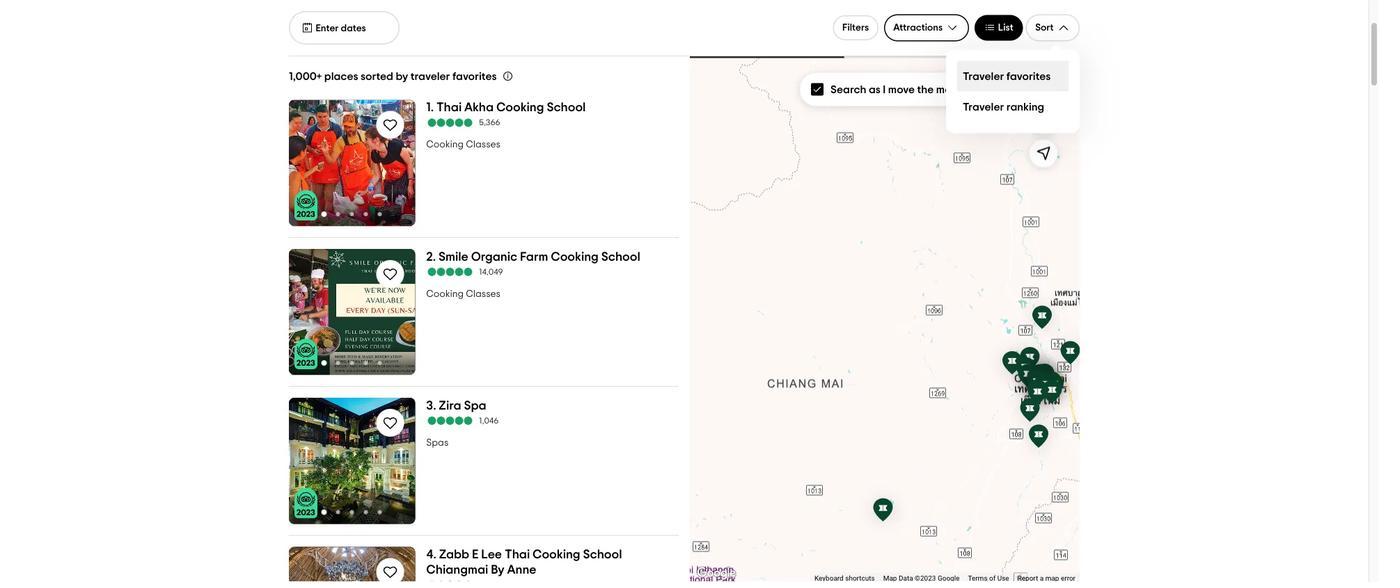 Task type: locate. For each thing, give the bounding box(es) containing it.
1 horizontal spatial favorites
[[1006, 71, 1051, 82]]

5.0 of 5 bubbles image down smile
[[426, 268, 474, 277]]

3 carousel of images figure from the top
[[289, 399, 415, 525]]

0 vertical spatial carousel of images figure
[[289, 100, 415, 226]]

2 vertical spatial carousel of images figure
[[289, 399, 415, 525]]

5.0 of 5 bubbles image for smile
[[426, 268, 474, 277]]

by
[[396, 71, 408, 82]]

save to a trip image
[[382, 117, 398, 134], [382, 266, 398, 283], [382, 415, 398, 432]]

3. zira spa link
[[426, 399, 679, 414]]

attractions
[[893, 23, 943, 33]]

traveler
[[411, 71, 450, 82]]

carousel of images figure
[[289, 100, 415, 226], [289, 249, 415, 376], [289, 399, 415, 525]]

0 vertical spatial 2023 link
[[294, 190, 317, 221]]

4. zabb e lee thai cooking school chiangmai by anne
[[426, 549, 622, 577]]

1 cooking classes from the top
[[426, 140, 501, 150]]

1 vertical spatial traveler
[[963, 101, 1004, 112]]

1 vertical spatial cooking classes
[[426, 289, 501, 299]]

classes down '5,366'
[[466, 140, 501, 150]]

0 vertical spatial traveler
[[963, 71, 1004, 82]]

1,046
[[479, 417, 499, 426]]

2 cooking classes from the top
[[426, 289, 501, 299]]

2 vertical spatial school
[[583, 549, 622, 562]]

search as i move the map
[[831, 84, 959, 95]]

thai inside 4. zabb e lee thai cooking school chiangmai by anne
[[505, 549, 530, 562]]

favorites up akha
[[452, 71, 497, 82]]

0 vertical spatial 5.0 of 5 bubbles image
[[426, 119, 474, 127]]

1 carousel of images figure from the top
[[289, 100, 415, 226]]

2 vertical spatial save to a trip image
[[382, 415, 398, 432]]

2023 link for 3. zira spa
[[294, 489, 317, 519]]

3 2023 link from the top
[[294, 489, 317, 519]]

school
[[547, 102, 586, 114], [601, 251, 640, 263], [583, 549, 622, 562]]

5.0 of 5 bubbles image
[[426, 119, 474, 127], [426, 268, 474, 277], [426, 417, 474, 426]]

0 horizontal spatial favorites
[[452, 71, 497, 82]]

5.0 of 5 bubbles image inside 14,049 link
[[426, 268, 474, 277]]

0 vertical spatial thai
[[436, 102, 462, 114]]

1 vertical spatial 2023 link
[[294, 339, 317, 370]]

cooking classes
[[426, 140, 501, 150], [426, 289, 501, 299]]

zoom in image
[[1035, 79, 1052, 95]]

cooking inside 4. zabb e lee thai cooking school chiangmai by anne
[[533, 549, 580, 562]]

3.
[[426, 400, 436, 413]]

classes
[[466, 140, 501, 150], [466, 289, 501, 299]]

spas
[[426, 439, 449, 448]]

2 classes from the top
[[466, 289, 501, 299]]

3 save to a trip image from the top
[[382, 415, 398, 432]]

5,366 link
[[426, 118, 679, 128]]

thai up anne
[[505, 549, 530, 562]]

map
[[936, 84, 959, 95]]

save to a trip image for 2. smile organic farm cooking school
[[382, 266, 398, 283]]

1 vertical spatial carousel of images figure
[[289, 249, 415, 376]]

0 vertical spatial school
[[547, 102, 586, 114]]

5.0 of 5 bubbles image down 1.
[[426, 119, 474, 127]]

cooking classes down 14,049
[[426, 289, 501, 299]]

thai
[[436, 102, 462, 114], [505, 549, 530, 562]]

1.
[[426, 102, 434, 114]]

organic
[[471, 251, 517, 263]]

list box
[[946, 50, 1080, 133]]

2023 link
[[294, 190, 317, 221], [294, 339, 317, 370], [294, 489, 317, 519]]

sorted
[[361, 71, 393, 82]]

1 horizontal spatial thai
[[505, 549, 530, 562]]

cooking up anne
[[533, 549, 580, 562]]

ranking
[[1006, 101, 1044, 112]]

5,366
[[479, 119, 500, 127]]

farm
[[520, 251, 548, 263]]

the
[[917, 84, 934, 95]]

2 5.0 of 5 bubbles image from the top
[[426, 268, 474, 277]]

as
[[869, 84, 881, 95]]

classes down 14,049
[[466, 289, 501, 299]]

dates
[[341, 23, 366, 33]]

enter dates
[[316, 23, 366, 33]]

5.0 of 5 bubbles image down 'zira' on the left of page
[[426, 417, 474, 426]]

move
[[888, 84, 915, 95]]

3 5.0 of 5 bubbles image from the top
[[426, 417, 474, 426]]

traveler for traveler favorites
[[963, 71, 1004, 82]]

1 vertical spatial 5.0 of 5 bubbles image
[[426, 268, 474, 277]]

5.0 of 5 bubbles image for thai
[[426, 119, 474, 127]]

anne
[[507, 565, 536, 577]]

favorites
[[1006, 71, 1051, 82], [452, 71, 497, 82]]

4. zabb e lee thai cooking school chiangmai by anne link
[[426, 548, 679, 578]]

traveler up traveler ranking
[[963, 71, 1004, 82]]

5.0 of 5 bubbles image inside "1,046" link
[[426, 417, 474, 426]]

2 2023 link from the top
[[294, 339, 317, 370]]

2 traveler from the top
[[963, 101, 1004, 112]]

5.0 of 5 bubbles image inside 5,366 link
[[426, 119, 474, 127]]

carousel of images figure for 1.
[[289, 100, 415, 226]]

1 traveler from the top
[[963, 71, 1004, 82]]

smile
[[439, 251, 468, 263]]

favorites up 'ranking'
[[1006, 71, 1051, 82]]

1. thai akha cooking school
[[426, 102, 586, 114]]

0 vertical spatial classes
[[466, 140, 501, 150]]

0 vertical spatial save to a trip image
[[382, 117, 398, 134]]

google image
[[693, 565, 739, 583]]

1 vertical spatial classes
[[466, 289, 501, 299]]

cooking classes down '5,366'
[[426, 140, 501, 150]]

traveler
[[963, 71, 1004, 82], [963, 101, 1004, 112]]

1 vertical spatial save to a trip image
[[382, 266, 398, 283]]

0 vertical spatial cooking classes
[[426, 140, 501, 150]]

traveler down traveler favorites
[[963, 101, 1004, 112]]

1 5.0 of 5 bubbles image from the top
[[426, 119, 474, 127]]

2 vertical spatial 5.0 of 5 bubbles image
[[426, 417, 474, 426]]

2023 link for 2. smile organic farm cooking school
[[294, 339, 317, 370]]

1 classes from the top
[[466, 140, 501, 150]]

1,046 link
[[426, 417, 679, 426]]

cooking
[[496, 102, 544, 114], [426, 140, 464, 150], [551, 251, 599, 263], [426, 289, 464, 299], [533, 549, 580, 562]]

3. zira spa
[[426, 400, 486, 413]]

2 carousel of images figure from the top
[[289, 249, 415, 376]]

1 2023 link from the top
[[294, 190, 317, 221]]

1 vertical spatial thai
[[505, 549, 530, 562]]

classes for organic
[[466, 289, 501, 299]]

cooking up '5,366'
[[496, 102, 544, 114]]

2 vertical spatial 2023 link
[[294, 489, 317, 519]]

2 save to a trip image from the top
[[382, 266, 398, 283]]

list box containing traveler favorites
[[946, 50, 1080, 133]]

thai right 1.
[[436, 102, 462, 114]]

1 save to a trip image from the top
[[382, 117, 398, 134]]

0 horizontal spatial thai
[[436, 102, 462, 114]]

1 vertical spatial school
[[601, 251, 640, 263]]

cooking classes for thai
[[426, 140, 501, 150]]



Task type: vqa. For each thing, say whether or not it's contained in the screenshot.
our to the right
no



Task type: describe. For each thing, give the bounding box(es) containing it.
filters
[[842, 23, 869, 33]]

save to a trip image for 3. zira spa
[[382, 415, 398, 432]]

spa
[[464, 400, 486, 413]]

list
[[998, 23, 1013, 33]]

carousel of images figure for 2.
[[289, 249, 415, 376]]

2.
[[426, 251, 436, 263]]

locate me image
[[1035, 145, 1052, 162]]

1. thai akha cooking school link
[[426, 100, 679, 116]]

carousel of images figure for 3.
[[289, 399, 415, 525]]

4. zabb e lee thai cooking school chiangmai by anne button
[[289, 548, 679, 583]]

2023 link for 1. thai akha cooking school
[[294, 190, 317, 221]]

enter dates button
[[289, 11, 400, 45]]

attractions button
[[884, 14, 969, 41]]

akha
[[464, 102, 494, 114]]

sort
[[1035, 23, 1054, 33]]

by
[[491, 565, 504, 577]]

filters button
[[833, 15, 878, 40]]

4.
[[426, 549, 436, 562]]

cooking inside 'link'
[[496, 102, 544, 114]]

1,000+
[[289, 71, 322, 82]]

save to a trip image
[[382, 565, 398, 581]]

cooking up 14,049 link
[[551, 251, 599, 263]]

zoom out image
[[1035, 112, 1052, 129]]

school inside 4. zabb e lee thai cooking school chiangmai by anne
[[583, 549, 622, 562]]

cooking classes for smile
[[426, 289, 501, 299]]

cooking down smile
[[426, 289, 464, 299]]

5.0 of 5 bubbles image for zira
[[426, 417, 474, 426]]

favorites inside list box
[[1006, 71, 1051, 82]]

sort button
[[1026, 14, 1080, 41]]

enter
[[316, 23, 339, 33]]

save to a trip image for 1. thai akha cooking school
[[382, 117, 398, 134]]

cooking down 1.
[[426, 140, 464, 150]]

search
[[831, 84, 866, 95]]

places
[[324, 71, 358, 82]]

14,049 link
[[426, 268, 679, 277]]

i
[[883, 84, 886, 95]]

e
[[472, 549, 479, 562]]

map region
[[690, 56, 1080, 583]]

thai inside 'link'
[[436, 102, 462, 114]]

zira
[[439, 400, 461, 413]]

traveler ranking
[[963, 101, 1044, 112]]

classes for akha
[[466, 140, 501, 150]]

zabb
[[439, 549, 469, 562]]

school inside 'link'
[[547, 102, 586, 114]]

chiangmai
[[426, 565, 488, 577]]

list button
[[974, 15, 1023, 41]]

2. smile organic farm cooking school
[[426, 251, 640, 263]]

2. smile organic farm cooking school link
[[426, 249, 679, 265]]

lee
[[481, 549, 502, 562]]

traveler favorites
[[963, 71, 1051, 82]]

traveler for traveler ranking
[[963, 101, 1004, 112]]

14,049
[[479, 268, 503, 277]]

1,000+ places sorted by traveler favorites
[[289, 71, 497, 82]]



